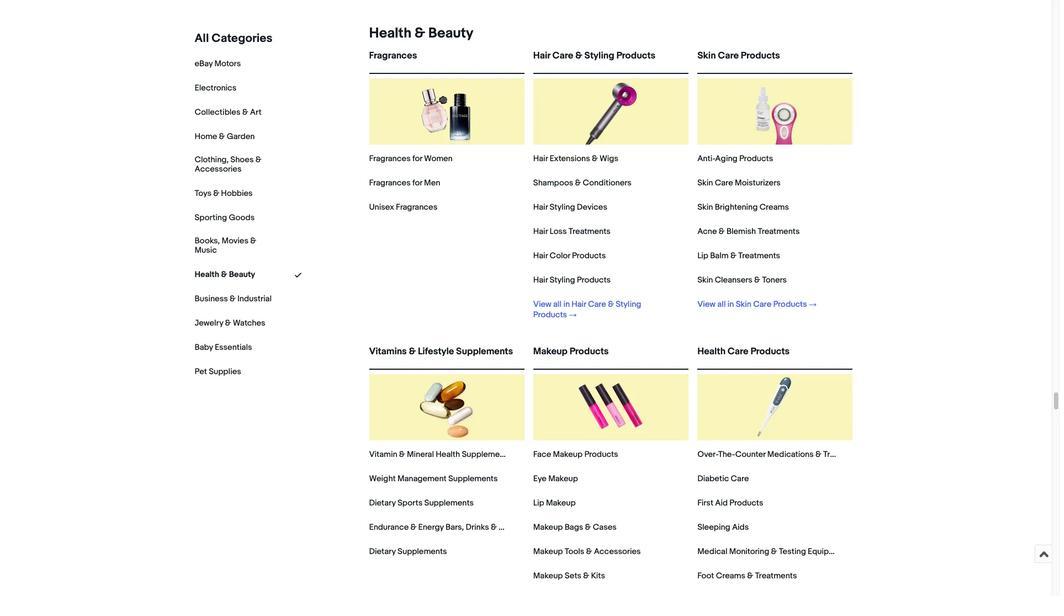 Task type: locate. For each thing, give the bounding box(es) containing it.
& inside view all in hair care & styling products
[[608, 299, 614, 310]]

treatments
[[569, 227, 611, 237], [758, 227, 800, 237], [739, 251, 781, 261], [824, 450, 866, 460], [756, 571, 798, 582]]

conditioners
[[583, 178, 632, 188]]

face makeup products link
[[534, 450, 619, 460]]

1 horizontal spatial view
[[698, 299, 716, 310]]

products inside 'link'
[[570, 346, 609, 357]]

endurance
[[369, 523, 409, 533]]

beauty
[[429, 25, 474, 42], [229, 269, 255, 280]]

endurance & energy bars, drinks & pills
[[369, 523, 514, 533]]

management
[[398, 474, 447, 485]]

0 horizontal spatial beauty
[[229, 269, 255, 280]]

over-
[[698, 450, 719, 460]]

health & beauty link up business & industrial link
[[195, 269, 255, 280]]

view all in skin care products
[[698, 299, 808, 310]]

hair inside view all in hair care & styling products
[[572, 299, 587, 310]]

skin cleansers & toners link
[[698, 275, 787, 286]]

0 vertical spatial accessories
[[195, 164, 242, 174]]

for for women
[[413, 154, 423, 164]]

foot creams & treatments
[[698, 571, 798, 582]]

makeup inside 'link'
[[534, 346, 568, 357]]

books, movies & music
[[195, 236, 256, 256]]

over-the-counter medications & treatments link
[[698, 450, 866, 460]]

0 horizontal spatial accessories
[[195, 164, 242, 174]]

for left men
[[413, 178, 423, 188]]

1 in from the left
[[564, 299, 570, 310]]

unisex fragrances link
[[369, 202, 438, 213]]

beauty up the fragrances link
[[429, 25, 474, 42]]

fragrances image
[[414, 78, 480, 145]]

0 vertical spatial for
[[413, 154, 423, 164]]

jewelry
[[195, 318, 223, 329]]

dietary down endurance at the bottom of page
[[369, 547, 396, 557]]

1 all from the left
[[554, 299, 562, 310]]

moisturizers
[[735, 178, 781, 188]]

care for diabetic care
[[731, 474, 750, 485]]

2 in from the left
[[728, 299, 735, 310]]

health & beauty up the fragrances link
[[369, 25, 474, 42]]

&
[[415, 25, 425, 42], [576, 50, 583, 61], [242, 107, 248, 118], [219, 131, 225, 142], [592, 154, 598, 164], [256, 155, 262, 165], [575, 178, 581, 188], [213, 188, 219, 199], [719, 227, 725, 237], [250, 236, 256, 246], [731, 251, 737, 261], [221, 269, 227, 280], [755, 275, 761, 286], [230, 294, 236, 304], [608, 299, 614, 310], [225, 318, 231, 329], [409, 346, 416, 357], [399, 450, 405, 460], [816, 450, 822, 460], [411, 523, 417, 533], [491, 523, 497, 533], [585, 523, 591, 533], [587, 547, 593, 557], [772, 547, 778, 557], [584, 571, 590, 582], [748, 571, 754, 582]]

eye
[[534, 474, 547, 485]]

health & beauty
[[369, 25, 474, 42], [195, 269, 255, 280]]

styling
[[585, 50, 615, 61], [550, 202, 575, 213], [550, 275, 575, 286], [616, 299, 642, 310]]

sporting goods
[[195, 213, 255, 223]]

all
[[554, 299, 562, 310], [718, 299, 726, 310]]

home
[[195, 131, 217, 142]]

2 all from the left
[[718, 299, 726, 310]]

1 horizontal spatial in
[[728, 299, 735, 310]]

shampoos & conditioners link
[[534, 178, 632, 188]]

health & beauty up business & industrial link
[[195, 269, 255, 280]]

hair styling devices
[[534, 202, 608, 213]]

hair loss treatments
[[534, 227, 611, 237]]

diabetic care
[[698, 474, 750, 485]]

treatments down acne & blemish treatments
[[739, 251, 781, 261]]

acne & blemish treatments
[[698, 227, 800, 237]]

for left "women"
[[413, 154, 423, 164]]

0 horizontal spatial creams
[[716, 571, 746, 582]]

sleeping aids link
[[698, 523, 749, 533]]

1 dietary from the top
[[369, 498, 396, 509]]

products
[[617, 50, 656, 61], [741, 50, 780, 61], [740, 154, 774, 164], [572, 251, 606, 261], [577, 275, 611, 286], [774, 299, 808, 310], [534, 310, 568, 320], [570, 346, 609, 357], [751, 346, 790, 357], [585, 450, 619, 460], [730, 498, 764, 509]]

accessories down cases
[[594, 547, 641, 557]]

1 horizontal spatial accessories
[[594, 547, 641, 557]]

0 horizontal spatial view
[[534, 299, 552, 310]]

care for skin care products
[[718, 50, 739, 61]]

treatments down medical monitoring & testing equipment
[[756, 571, 798, 582]]

equipment
[[808, 547, 849, 557]]

in down hair styling products
[[564, 299, 570, 310]]

1 vertical spatial lip
[[534, 498, 545, 509]]

care for skin care moisturizers
[[715, 178, 734, 188]]

1 vertical spatial health & beauty
[[195, 269, 255, 280]]

health care products image
[[742, 375, 809, 441]]

care
[[553, 50, 574, 61], [718, 50, 739, 61], [715, 178, 734, 188], [588, 299, 607, 310], [754, 299, 772, 310], [728, 346, 749, 357], [731, 474, 750, 485]]

toners
[[763, 275, 787, 286]]

view down "cleansers"
[[698, 299, 716, 310]]

pet supplies
[[195, 367, 241, 377]]

goods
[[229, 213, 255, 223]]

skin for skin care moisturizers
[[698, 178, 714, 188]]

sleeping aids
[[698, 523, 749, 533]]

blemish
[[727, 227, 756, 237]]

0 vertical spatial dietary
[[369, 498, 396, 509]]

1 vertical spatial creams
[[716, 571, 746, 582]]

0 horizontal spatial health & beauty
[[195, 269, 255, 280]]

skin inside skin care products link
[[698, 50, 716, 61]]

supplements
[[456, 346, 513, 357], [462, 450, 512, 460], [449, 474, 498, 485], [425, 498, 474, 509], [398, 547, 447, 557]]

creams down moisturizers
[[760, 202, 790, 213]]

hair for hair care & styling products
[[534, 50, 551, 61]]

in down "cleansers"
[[728, 299, 735, 310]]

1 horizontal spatial beauty
[[429, 25, 474, 42]]

hair styling devices link
[[534, 202, 608, 213]]

0 horizontal spatial health & beauty link
[[195, 269, 255, 280]]

endurance & energy bars, drinks & pills link
[[369, 523, 514, 533]]

lip balm & treatments link
[[698, 251, 781, 261]]

in inside view all in hair care & styling products
[[564, 299, 570, 310]]

1 horizontal spatial health & beauty
[[369, 25, 474, 42]]

diabetic care link
[[698, 474, 750, 485]]

0 horizontal spatial all
[[554, 299, 562, 310]]

0 horizontal spatial lip
[[534, 498, 545, 509]]

essentials
[[215, 342, 252, 353]]

1 horizontal spatial all
[[718, 299, 726, 310]]

fragrances for women link
[[369, 154, 453, 164]]

treatments down devices
[[569, 227, 611, 237]]

electronics link
[[195, 83, 237, 93]]

anti-aging products link
[[698, 154, 774, 164]]

view all in skin care products link
[[698, 299, 817, 310]]

skin care products
[[698, 50, 780, 61]]

lip down the eye
[[534, 498, 545, 509]]

health care products link
[[698, 346, 853, 367]]

in for &
[[564, 299, 570, 310]]

energy
[[419, 523, 444, 533]]

health & beauty link
[[365, 25, 474, 42], [195, 269, 255, 280]]

1 horizontal spatial creams
[[760, 202, 790, 213]]

view inside view all in hair care & styling products
[[534, 299, 552, 310]]

supplements inside "link"
[[456, 346, 513, 357]]

hair
[[534, 50, 551, 61], [534, 154, 548, 164], [534, 202, 548, 213], [534, 227, 548, 237], [534, 251, 548, 261], [534, 275, 548, 286], [572, 299, 587, 310]]

all inside view all in hair care & styling products
[[554, 299, 562, 310]]

all down the 'hair styling products' link
[[554, 299, 562, 310]]

hair care & styling products
[[534, 50, 656, 61]]

dietary down weight
[[369, 498, 396, 509]]

treatments for lip balm & treatments
[[739, 251, 781, 261]]

lip makeup
[[534, 498, 576, 509]]

beauty up business & industrial link
[[229, 269, 255, 280]]

2 dietary from the top
[[369, 547, 396, 557]]

cleansers
[[715, 275, 753, 286]]

1 vertical spatial accessories
[[594, 547, 641, 557]]

vitamins & lifestyle supplements image
[[414, 375, 480, 441]]

0 vertical spatial creams
[[760, 202, 790, 213]]

1 view from the left
[[534, 299, 552, 310]]

all down "cleansers"
[[718, 299, 726, 310]]

0 vertical spatial beauty
[[429, 25, 474, 42]]

dietary
[[369, 498, 396, 509], [369, 547, 396, 557]]

makeup sets & kits link
[[534, 571, 606, 582]]

treatments right blemish
[[758, 227, 800, 237]]

1 vertical spatial dietary
[[369, 547, 396, 557]]

0 vertical spatial lip
[[698, 251, 709, 261]]

books, movies & music link
[[195, 236, 272, 256]]

first aid products
[[698, 498, 764, 509]]

skin brightening creams link
[[698, 202, 790, 213]]

1 horizontal spatial lip
[[698, 251, 709, 261]]

baby essentials link
[[195, 342, 252, 353]]

bars,
[[446, 523, 464, 533]]

pet
[[195, 367, 207, 377]]

wigs
[[600, 154, 619, 164]]

color
[[550, 251, 571, 261]]

all for skin
[[718, 299, 726, 310]]

men
[[424, 178, 441, 188]]

accessories inside clothing, shoes & accessories
[[195, 164, 242, 174]]

1 vertical spatial for
[[413, 178, 423, 188]]

2 view from the left
[[698, 299, 716, 310]]

0 vertical spatial health & beauty link
[[365, 25, 474, 42]]

lip left the "balm"
[[698, 251, 709, 261]]

1 for from the top
[[413, 154, 423, 164]]

vitamin & mineral health supplements link
[[369, 450, 512, 460]]

creams right foot
[[716, 571, 746, 582]]

treatments for foot creams & treatments
[[756, 571, 798, 582]]

pills
[[499, 523, 514, 533]]

lip for lip makeup
[[534, 498, 545, 509]]

anti-aging products
[[698, 154, 774, 164]]

accessories up toys & hobbies link
[[195, 164, 242, 174]]

skin for skin brightening creams
[[698, 202, 714, 213]]

all for hair
[[554, 299, 562, 310]]

weight management supplements
[[369, 474, 498, 485]]

fragrances link
[[369, 50, 525, 71]]

view down hair styling products
[[534, 299, 552, 310]]

clothing,
[[195, 155, 229, 165]]

fragrances inside the fragrances link
[[369, 50, 417, 61]]

skin for skin cleansers & toners
[[698, 275, 714, 286]]

skin cleansers & toners
[[698, 275, 787, 286]]

makeup products image
[[578, 375, 645, 441]]

1 vertical spatial health & beauty link
[[195, 269, 255, 280]]

treatments for acne & blemish treatments
[[758, 227, 800, 237]]

view for skin
[[698, 299, 716, 310]]

all
[[195, 31, 209, 46]]

0 horizontal spatial in
[[564, 299, 570, 310]]

health & beauty link up the fragrances link
[[365, 25, 474, 42]]

2 for from the top
[[413, 178, 423, 188]]



Task type: vqa. For each thing, say whether or not it's contained in the screenshot.
sixth Year from the top
no



Task type: describe. For each thing, give the bounding box(es) containing it.
hair color products
[[534, 251, 606, 261]]

sporting goods link
[[195, 213, 255, 223]]

devices
[[577, 202, 608, 213]]

view all in hair care & styling products link
[[534, 299, 674, 320]]

& inside "books, movies & music"
[[250, 236, 256, 246]]

hair styling products
[[534, 275, 611, 286]]

cases
[[593, 523, 617, 533]]

hair extensions & wigs link
[[534, 154, 619, 164]]

unisex
[[369, 202, 394, 213]]

over-the-counter medications & treatments
[[698, 450, 866, 460]]

supplies
[[209, 367, 241, 377]]

hair care & styling products link
[[534, 50, 689, 71]]

vitamins & lifestyle supplements link
[[369, 346, 525, 367]]

collectibles & art
[[195, 107, 262, 118]]

bags
[[565, 523, 584, 533]]

fragrances for fragrances
[[369, 50, 417, 61]]

categories
[[212, 31, 273, 46]]

acne
[[698, 227, 717, 237]]

view for hair
[[534, 299, 552, 310]]

balm
[[711, 251, 729, 261]]

sporting
[[195, 213, 227, 223]]

pet supplies link
[[195, 367, 241, 377]]

drinks
[[466, 523, 489, 533]]

treatments right the medications
[[824, 450, 866, 460]]

aging
[[716, 154, 738, 164]]

accessories for makeup tools & accessories
[[594, 547, 641, 557]]

hobbies
[[221, 188, 253, 199]]

makeup sets & kits
[[534, 571, 606, 582]]

ebay motors link
[[195, 59, 241, 69]]

& inside "link"
[[409, 346, 416, 357]]

makeup bags & cases
[[534, 523, 617, 533]]

fragrances for fragrances for men
[[369, 178, 411, 188]]

in for products
[[728, 299, 735, 310]]

& inside clothing, shoes & accessories
[[256, 155, 262, 165]]

clothing, shoes & accessories link
[[195, 155, 272, 174]]

lifestyle
[[418, 346, 454, 357]]

counter
[[736, 450, 766, 460]]

face
[[534, 450, 552, 460]]

hair for hair extensions & wigs
[[534, 154, 548, 164]]

business
[[195, 294, 228, 304]]

makeup tools & accessories link
[[534, 547, 641, 557]]

1 horizontal spatial health & beauty link
[[365, 25, 474, 42]]

acne & blemish treatments link
[[698, 227, 800, 237]]

foot creams & treatments link
[[698, 571, 798, 582]]

medical monitoring & testing equipment
[[698, 547, 849, 557]]

lip for lip balm & treatments
[[698, 251, 709, 261]]

styling inside view all in hair care & styling products
[[616, 299, 642, 310]]

hair extensions & wigs
[[534, 154, 619, 164]]

hair for hair loss treatments
[[534, 227, 548, 237]]

collectibles & art link
[[195, 107, 262, 118]]

clothing, shoes & accessories
[[195, 155, 262, 174]]

fragrances for men link
[[369, 178, 441, 188]]

products inside view all in hair care & styling products
[[534, 310, 568, 320]]

dietary for dietary sports supplements
[[369, 498, 396, 509]]

business & industrial link
[[195, 294, 272, 304]]

medications
[[768, 450, 814, 460]]

toys
[[195, 188, 212, 199]]

jewelry & watches link
[[195, 318, 266, 329]]

aids
[[733, 523, 749, 533]]

for for men
[[413, 178, 423, 188]]

care for health care products
[[728, 346, 749, 357]]

fragrances for fragrances for women
[[369, 154, 411, 164]]

eye makeup
[[534, 474, 578, 485]]

hair color products link
[[534, 251, 606, 261]]

toys & hobbies
[[195, 188, 253, 199]]

makeup bags & cases link
[[534, 523, 617, 533]]

skin care moisturizers
[[698, 178, 781, 188]]

dietary supplements
[[369, 547, 447, 557]]

the-
[[719, 450, 736, 460]]

unisex fragrances
[[369, 202, 438, 213]]

face makeup products
[[534, 450, 619, 460]]

hair for hair styling products
[[534, 275, 548, 286]]

skin care products image
[[742, 78, 809, 145]]

women
[[424, 154, 453, 164]]

makeup products
[[534, 346, 609, 357]]

motors
[[215, 59, 241, 69]]

hair for hair styling devices
[[534, 202, 548, 213]]

loss
[[550, 227, 567, 237]]

dietary for dietary supplements
[[369, 547, 396, 557]]

first aid products link
[[698, 498, 764, 509]]

dietary sports supplements
[[369, 498, 474, 509]]

1 vertical spatial beauty
[[229, 269, 255, 280]]

monitoring
[[730, 547, 770, 557]]

skin for skin care products
[[698, 50, 716, 61]]

vitamin & mineral health supplements
[[369, 450, 512, 460]]

shoes
[[231, 155, 254, 165]]

first
[[698, 498, 714, 509]]

sleeping
[[698, 523, 731, 533]]

care for hair care & styling products
[[553, 50, 574, 61]]

0 vertical spatial health & beauty
[[369, 25, 474, 42]]

baby essentials
[[195, 342, 252, 353]]

sports
[[398, 498, 423, 509]]

lip balm & treatments
[[698, 251, 781, 261]]

aid
[[716, 498, 728, 509]]

accessories for clothing, shoes & accessories
[[195, 164, 242, 174]]

hair care & styling products image
[[578, 78, 645, 145]]

eye makeup link
[[534, 474, 578, 485]]

all categories
[[195, 31, 273, 46]]

ebay motors
[[195, 59, 241, 69]]

books,
[[195, 236, 220, 246]]

skin brightening creams
[[698, 202, 790, 213]]

care inside view all in hair care & styling products
[[588, 299, 607, 310]]

brightening
[[715, 202, 758, 213]]

home & garden link
[[195, 131, 255, 142]]

testing
[[779, 547, 807, 557]]

hair for hair color products
[[534, 251, 548, 261]]

skin care moisturizers link
[[698, 178, 781, 188]]

vitamin
[[369, 450, 398, 460]]



